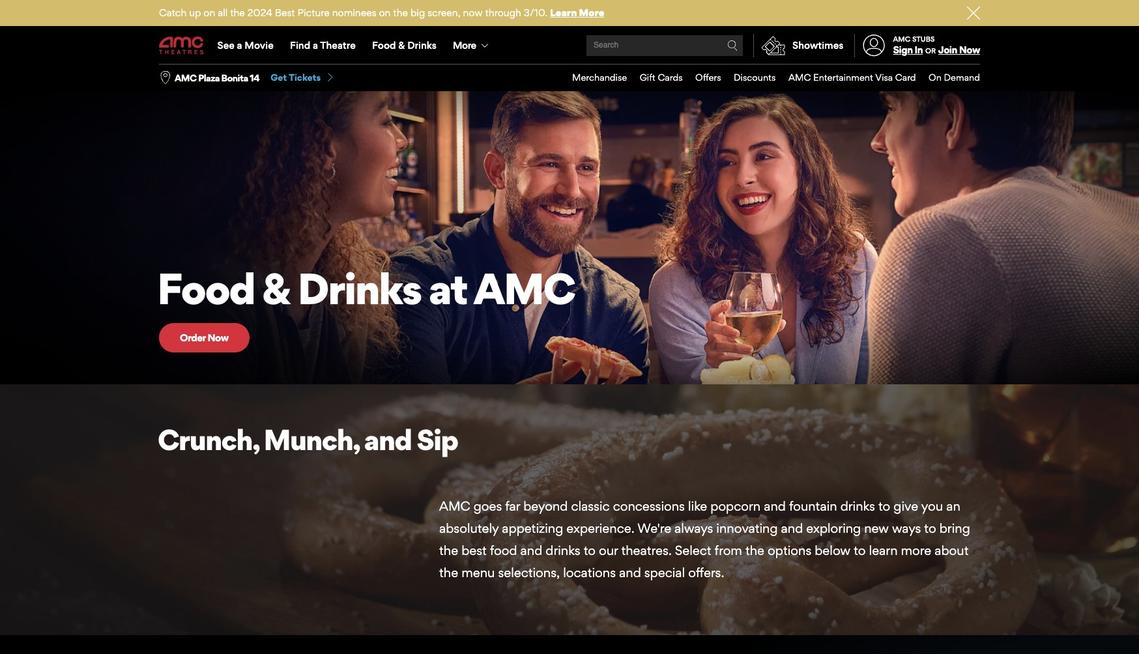 Task type: describe. For each thing, give the bounding box(es) containing it.
see a movie
[[217, 39, 274, 51]]

fountain
[[789, 498, 837, 514]]

sign in or join amc stubs element
[[854, 27, 980, 64]]

on
[[929, 72, 942, 83]]

experience.
[[567, 521, 635, 536]]

and up innovating
[[764, 498, 786, 514]]

to left learn
[[854, 543, 866, 559]]

through
[[485, 7, 521, 19]]

far
[[505, 498, 520, 514]]

on demand
[[929, 72, 980, 83]]

picture
[[298, 7, 330, 19]]

14
[[250, 72, 260, 83]]

showtimes link
[[753, 34, 844, 57]]

amc for amc goes far beyond classic concessions like popcorn and fountain drinks to give you an absolutely appetizing experience. we're always innovating and exploring new ways to bring the best food and drinks to our theatres. select from the options below to learn more about the menu selections, locations and special offers.
[[439, 498, 470, 514]]

&
[[398, 39, 405, 51]]

more button
[[445, 27, 499, 64]]

more inside button
[[453, 39, 476, 51]]

gift
[[640, 72, 656, 83]]

locations
[[563, 565, 616, 581]]

the left menu
[[439, 565, 458, 581]]

plaza
[[198, 72, 220, 83]]

beyond
[[523, 498, 568, 514]]

get tickets link
[[271, 72, 335, 84]]

find
[[290, 39, 310, 51]]

discounts
[[734, 72, 776, 83]]

our
[[599, 543, 618, 559]]

sip
[[417, 422, 458, 457]]

classic
[[571, 498, 610, 514]]

search the AMC website text field
[[592, 41, 727, 51]]

2024
[[248, 7, 272, 19]]

bring
[[940, 521, 970, 536]]

screen,
[[428, 7, 461, 19]]

catch up on all the 2024 best picture nominees on the big screen, now through 3/10. learn more
[[159, 7, 604, 19]]

you
[[921, 498, 943, 514]]

3/10.
[[524, 7, 548, 19]]

merchandise
[[572, 72, 627, 83]]

now inside order now link
[[208, 332, 229, 344]]

goes
[[474, 498, 502, 514]]

card
[[895, 72, 916, 83]]

amc plaza bonita 14
[[175, 72, 260, 83]]

amc for amc stubs sign in or join now
[[893, 34, 911, 44]]

and up options in the bottom right of the page
[[781, 521, 803, 536]]

now inside amc stubs sign in or join now
[[959, 44, 980, 56]]

1 vertical spatial drinks
[[546, 543, 580, 559]]

see a movie link
[[209, 27, 282, 64]]

ways
[[892, 521, 921, 536]]

0 vertical spatial more
[[579, 7, 604, 19]]

join
[[938, 44, 957, 56]]

amc entertainment visa card
[[789, 72, 916, 83]]

all
[[218, 7, 228, 19]]

theatre
[[320, 39, 356, 51]]

innovating
[[717, 521, 778, 536]]

cards
[[658, 72, 683, 83]]

crunch,
[[158, 422, 259, 457]]

below
[[815, 543, 851, 559]]

find a theatre link
[[282, 27, 364, 64]]

and down theatres.
[[619, 565, 641, 581]]

stubs
[[912, 34, 935, 44]]

order now link
[[159, 323, 249, 352]]

amc entertainment visa card link
[[776, 65, 916, 91]]

1 on from the left
[[204, 7, 215, 19]]

crunch, munch, and sip
[[158, 422, 458, 457]]

on demand link
[[916, 65, 980, 91]]

options
[[768, 543, 812, 559]]

best
[[275, 7, 295, 19]]

catch
[[159, 7, 187, 19]]

munch,
[[264, 422, 359, 457]]

submit search icon image
[[727, 40, 738, 51]]

to left our
[[584, 543, 596, 559]]

amc for amc entertainment visa card
[[789, 72, 811, 83]]

absolutely
[[439, 521, 499, 536]]

popcorn
[[711, 498, 761, 514]]

discounts link
[[721, 65, 776, 91]]

to left give
[[879, 498, 891, 514]]

the left big
[[393, 7, 408, 19]]

merchandise link
[[560, 65, 627, 91]]

bonita
[[221, 72, 248, 83]]

movie
[[245, 39, 274, 51]]

order
[[180, 332, 206, 344]]

amc plaza bonita 14 button
[[175, 71, 260, 84]]



Task type: vqa. For each thing, say whether or not it's contained in the screenshot.
AMC related to AMC goes far beyond classic concessions like popcorn and fountain drinks to give you an absolutely appetizing experience. We're always innovating and exploring new ways to bring the best food and drinks to our theatres. Select from the options below to learn more about the menu selections, locations and special offers.
yes



Task type: locate. For each thing, give the bounding box(es) containing it.
on right nominees
[[379, 7, 391, 19]]

0 vertical spatial drinks
[[841, 498, 875, 514]]

0 horizontal spatial now
[[208, 332, 229, 344]]

2 on from the left
[[379, 7, 391, 19]]

sign
[[893, 44, 913, 56]]

big
[[411, 7, 425, 19]]

drinks up locations
[[546, 543, 580, 559]]

like
[[688, 498, 707, 514]]

amc
[[893, 34, 911, 44], [789, 72, 811, 83], [175, 72, 196, 83], [439, 498, 470, 514]]

amc inside button
[[175, 72, 196, 83]]

1 horizontal spatial drinks
[[841, 498, 875, 514]]

get tickets
[[271, 72, 321, 83]]

find a theatre
[[290, 39, 356, 51]]

a right 'find'
[[313, 39, 318, 51]]

1 vertical spatial now
[[208, 332, 229, 344]]

concessions
[[613, 498, 685, 514]]

in
[[915, 44, 923, 56]]

amc goes far beyond classic concessions like popcorn and fountain drinks to give you an absolutely appetizing experience. we're always innovating and exploring new ways to bring the best food and drinks to our theatres. select from the options below to learn more about the menu selections, locations and special offers.
[[439, 498, 970, 581]]

menu
[[159, 27, 980, 64], [560, 65, 980, 91]]

order now
[[180, 332, 229, 344]]

exploring
[[806, 521, 861, 536]]

1 horizontal spatial more
[[579, 7, 604, 19]]

a for movie
[[237, 39, 242, 51]]

now
[[463, 7, 483, 19]]

1 a from the left
[[237, 39, 242, 51]]

food & drinks at amc image
[[0, 91, 1139, 384]]

menu containing more
[[159, 27, 980, 64]]

the
[[230, 7, 245, 19], [393, 7, 408, 19], [439, 543, 458, 559], [746, 543, 765, 559], [439, 565, 458, 581]]

new
[[864, 521, 889, 536]]

showtimes image
[[754, 34, 793, 57]]

gift cards
[[640, 72, 683, 83]]

now right order
[[208, 332, 229, 344]]

always
[[675, 521, 713, 536]]

offers
[[695, 72, 721, 83]]

now right join
[[959, 44, 980, 56]]

now
[[959, 44, 980, 56], [208, 332, 229, 344]]

an
[[946, 498, 961, 514]]

amc up absolutely
[[439, 498, 470, 514]]

and left sip
[[364, 422, 412, 457]]

join now button
[[938, 44, 980, 56]]

user profile image
[[856, 35, 892, 56]]

on left all
[[204, 7, 215, 19]]

1 vertical spatial more
[[453, 39, 476, 51]]

a for theatre
[[313, 39, 318, 51]]

sign in button
[[893, 44, 923, 56]]

learn
[[550, 7, 577, 19]]

more right learn
[[579, 7, 604, 19]]

see
[[217, 39, 235, 51]]

offers link
[[683, 65, 721, 91]]

drinks
[[407, 39, 437, 51]]

more down now at the top of page
[[453, 39, 476, 51]]

1 vertical spatial menu
[[560, 65, 980, 91]]

amc for amc plaza bonita 14
[[175, 72, 196, 83]]

menu down learn
[[159, 27, 980, 64]]

the right all
[[230, 7, 245, 19]]

0 vertical spatial menu
[[159, 27, 980, 64]]

entertainment
[[813, 72, 873, 83]]

drinks
[[841, 498, 875, 514], [546, 543, 580, 559]]

or
[[925, 46, 936, 55]]

more
[[579, 7, 604, 19], [453, 39, 476, 51]]

visa
[[875, 72, 893, 83]]

amc stubs sign in or join now
[[893, 34, 980, 56]]

and
[[364, 422, 412, 457], [764, 498, 786, 514], [781, 521, 803, 536], [520, 543, 542, 559], [619, 565, 641, 581]]

up
[[189, 7, 201, 19]]

menu down showtimes image
[[560, 65, 980, 91]]

1 horizontal spatial on
[[379, 7, 391, 19]]

showtimes
[[793, 39, 844, 51]]

amc up sign
[[893, 34, 911, 44]]

1 horizontal spatial now
[[959, 44, 980, 56]]

amc down the 'showtimes' 'link'
[[789, 72, 811, 83]]

0 horizontal spatial a
[[237, 39, 242, 51]]

food & drinks
[[372, 39, 437, 51]]

food
[[490, 543, 517, 559]]

best
[[462, 543, 487, 559]]

menu containing merchandise
[[560, 65, 980, 91]]

theatres.
[[621, 543, 672, 559]]

1 horizontal spatial a
[[313, 39, 318, 51]]

tickets
[[289, 72, 321, 83]]

0 vertical spatial now
[[959, 44, 980, 56]]

amc left plaza
[[175, 72, 196, 83]]

special
[[644, 565, 685, 581]]

the left best
[[439, 543, 458, 559]]

we're
[[638, 521, 671, 536]]

nominees
[[332, 7, 376, 19]]

the down innovating
[[746, 543, 765, 559]]

appetizing
[[502, 521, 563, 536]]

amc inside amc stubs sign in or join now
[[893, 34, 911, 44]]

2 a from the left
[[313, 39, 318, 51]]

select
[[675, 543, 711, 559]]

amc inside amc goes far beyond classic concessions like popcorn and fountain drinks to give you an absolutely appetizing experience. we're always innovating and exploring new ways to bring the best food and drinks to our theatres. select from the options below to learn more about the menu selections, locations and special offers.
[[439, 498, 470, 514]]

menu
[[462, 565, 495, 581]]

learn more link
[[550, 7, 604, 19]]

close this dialog image
[[1116, 629, 1129, 642]]

from
[[715, 543, 742, 559]]

more
[[901, 543, 932, 559]]

to down you
[[924, 521, 936, 536]]

0 horizontal spatial on
[[204, 7, 215, 19]]

0 horizontal spatial drinks
[[546, 543, 580, 559]]

a
[[237, 39, 242, 51], [313, 39, 318, 51]]

gift cards link
[[627, 65, 683, 91]]

food & drinks link
[[364, 27, 445, 64]]

a right the see
[[237, 39, 242, 51]]

on
[[204, 7, 215, 19], [379, 7, 391, 19]]

about
[[935, 543, 969, 559]]

learn
[[869, 543, 898, 559]]

food
[[372, 39, 396, 51]]

give
[[894, 498, 918, 514]]

drinks up new
[[841, 498, 875, 514]]

offers.
[[688, 565, 724, 581]]

demand
[[944, 72, 980, 83]]

get
[[271, 72, 287, 83]]

0 horizontal spatial more
[[453, 39, 476, 51]]

and down appetizing at the bottom of the page
[[520, 543, 542, 559]]

amc logo image
[[159, 37, 205, 54], [159, 37, 205, 54]]



